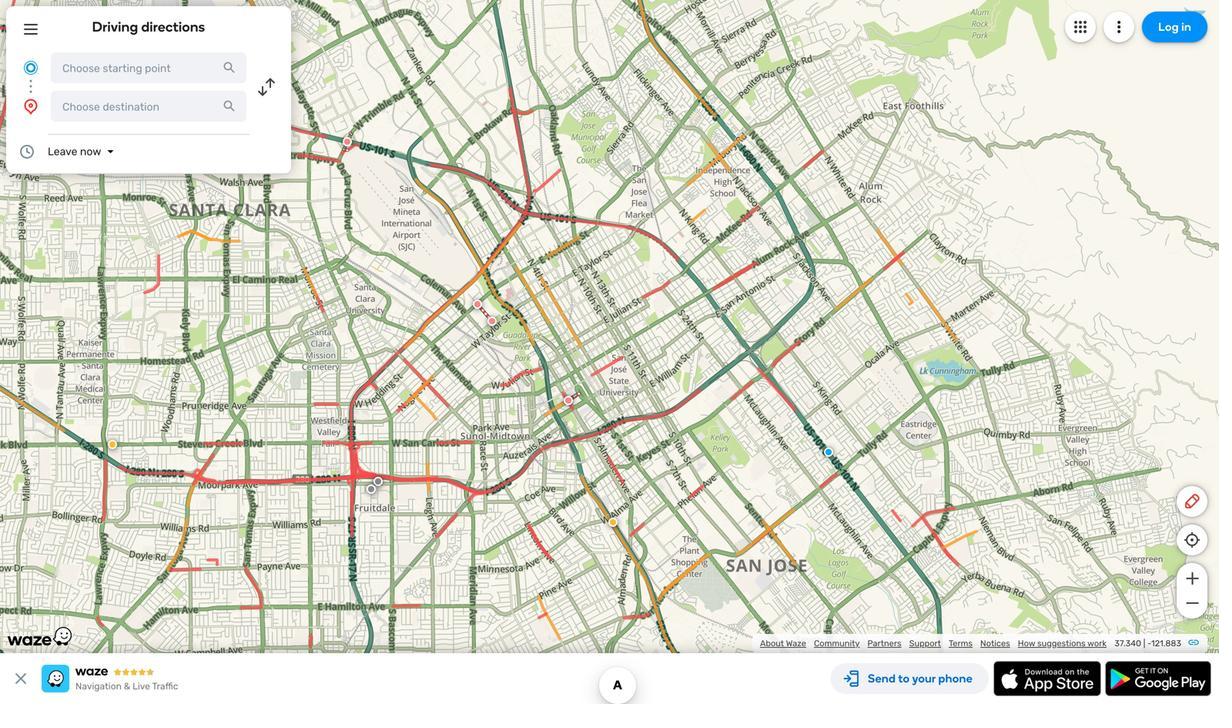 Task type: vqa. For each thing, say whether or not it's contained in the screenshot.
sf within the chinatown, sf opening hours
no



Task type: locate. For each thing, give the bounding box(es) containing it.
support link
[[910, 638, 942, 649]]

1 vertical spatial hazard image
[[609, 518, 618, 527]]

-
[[1148, 638, 1152, 649]]

37.340 | -121.883
[[1115, 638, 1182, 649]]

|
[[1144, 638, 1146, 649]]

traffic
[[152, 681, 178, 692]]

support
[[910, 638, 942, 649]]

Choose starting point text field
[[51, 52, 247, 83]]

navigation
[[76, 681, 122, 692]]

about
[[761, 638, 785, 649]]

37.340
[[1115, 638, 1142, 649]]

Choose destination text field
[[51, 91, 247, 122]]

how suggestions work link
[[1018, 638, 1107, 649]]

navigation & live traffic
[[76, 681, 178, 692]]

suggestions
[[1038, 638, 1086, 649]]

1 vertical spatial road closed image
[[473, 300, 482, 309]]

0 vertical spatial hazard image
[[108, 440, 117, 449]]

community link
[[814, 638, 860, 649]]

hazard image
[[108, 440, 117, 449], [609, 518, 618, 527]]

road closed image
[[343, 137, 352, 146], [473, 300, 482, 309], [488, 317, 497, 326]]

now
[[80, 145, 101, 158]]

2 horizontal spatial road closed image
[[488, 317, 497, 326]]

0 horizontal spatial hazard image
[[108, 440, 117, 449]]

0 horizontal spatial road closed image
[[343, 137, 352, 146]]

121.883
[[1152, 638, 1182, 649]]

0 vertical spatial road closed image
[[343, 137, 352, 146]]

1 horizontal spatial road closed image
[[473, 300, 482, 309]]

2 vertical spatial road closed image
[[488, 317, 497, 326]]

partners
[[868, 638, 902, 649]]



Task type: describe. For each thing, give the bounding box(es) containing it.
about waze community partners support terms notices how suggestions work
[[761, 638, 1107, 649]]

notices link
[[981, 638, 1011, 649]]

work
[[1088, 638, 1107, 649]]

police image
[[824, 448, 834, 457]]

zoom out image
[[1183, 594, 1202, 613]]

live
[[133, 681, 150, 692]]

leave
[[48, 145, 77, 158]]

road closed image
[[564, 396, 573, 405]]

partners link
[[868, 638, 902, 649]]

leave now
[[48, 145, 101, 158]]

terms
[[949, 638, 973, 649]]

notices
[[981, 638, 1011, 649]]

terms link
[[949, 638, 973, 649]]

directions
[[141, 18, 205, 35]]

clock image
[[18, 143, 36, 161]]

current location image
[[22, 59, 40, 77]]

1 horizontal spatial hazard image
[[609, 518, 618, 527]]

about waze link
[[761, 638, 807, 649]]

accident image
[[374, 477, 383, 486]]

driving
[[92, 18, 138, 35]]

waze
[[786, 638, 807, 649]]

&
[[124, 681, 130, 692]]

community
[[814, 638, 860, 649]]

link image
[[1188, 636, 1201, 649]]

pencil image
[[1184, 492, 1202, 511]]

zoom in image
[[1183, 569, 1202, 588]]

location image
[[22, 97, 40, 116]]

accident image
[[367, 485, 376, 494]]

how
[[1018, 638, 1036, 649]]

driving directions
[[92, 18, 205, 35]]

x image
[[12, 670, 30, 688]]



